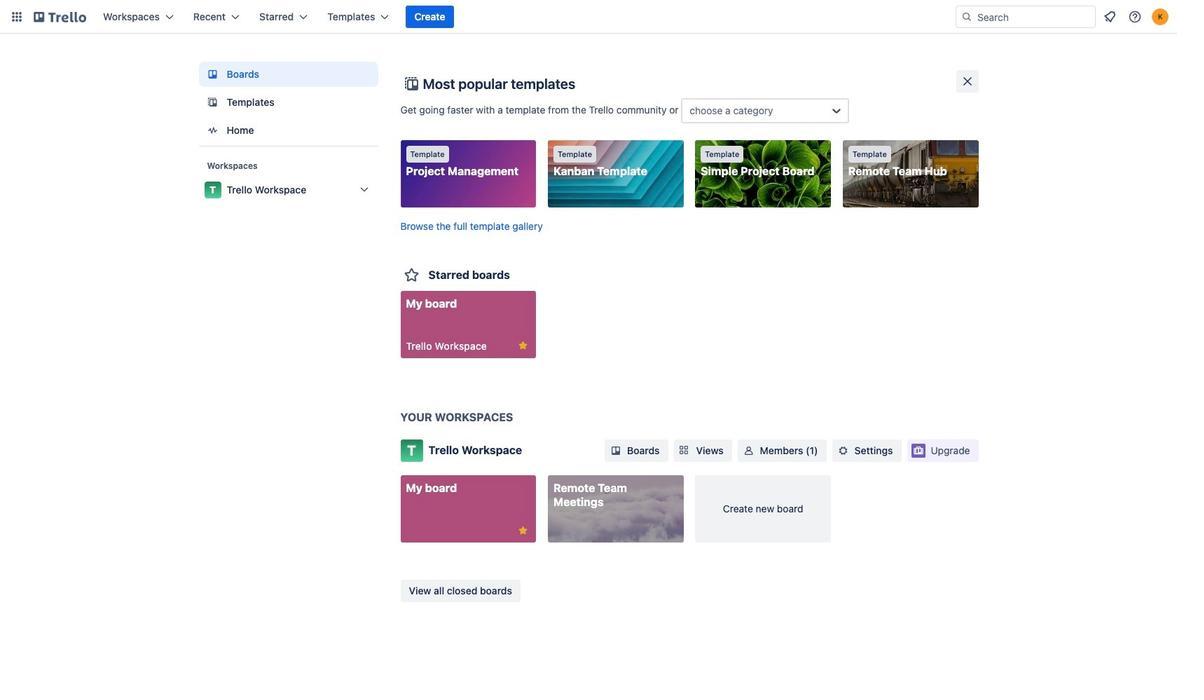 Task type: vqa. For each thing, say whether or not it's contained in the screenshot.
"you"
no



Task type: locate. For each thing, give the bounding box(es) containing it.
0 horizontal spatial sm image
[[742, 444, 756, 458]]

sm image
[[742, 444, 756, 458], [837, 444, 851, 458]]

2 sm image from the left
[[837, 444, 851, 458]]

template board image
[[204, 94, 221, 111]]

board image
[[204, 66, 221, 83]]

home image
[[204, 122, 221, 139]]

click to unstar this board. it will be removed from your starred list. image
[[517, 524, 529, 537]]

1 horizontal spatial sm image
[[837, 444, 851, 458]]



Task type: describe. For each thing, give the bounding box(es) containing it.
0 notifications image
[[1102, 8, 1119, 25]]

sm image
[[609, 444, 623, 458]]

open information menu image
[[1129, 10, 1143, 24]]

primary element
[[0, 0, 1178, 34]]

click to unstar this board. it will be removed from your starred list. image
[[517, 339, 529, 352]]

search image
[[962, 11, 973, 22]]

back to home image
[[34, 6, 86, 28]]

Search field
[[973, 6, 1096, 27]]

1 sm image from the left
[[742, 444, 756, 458]]

kendallparks02 (kendallparks02) image
[[1152, 8, 1169, 25]]



